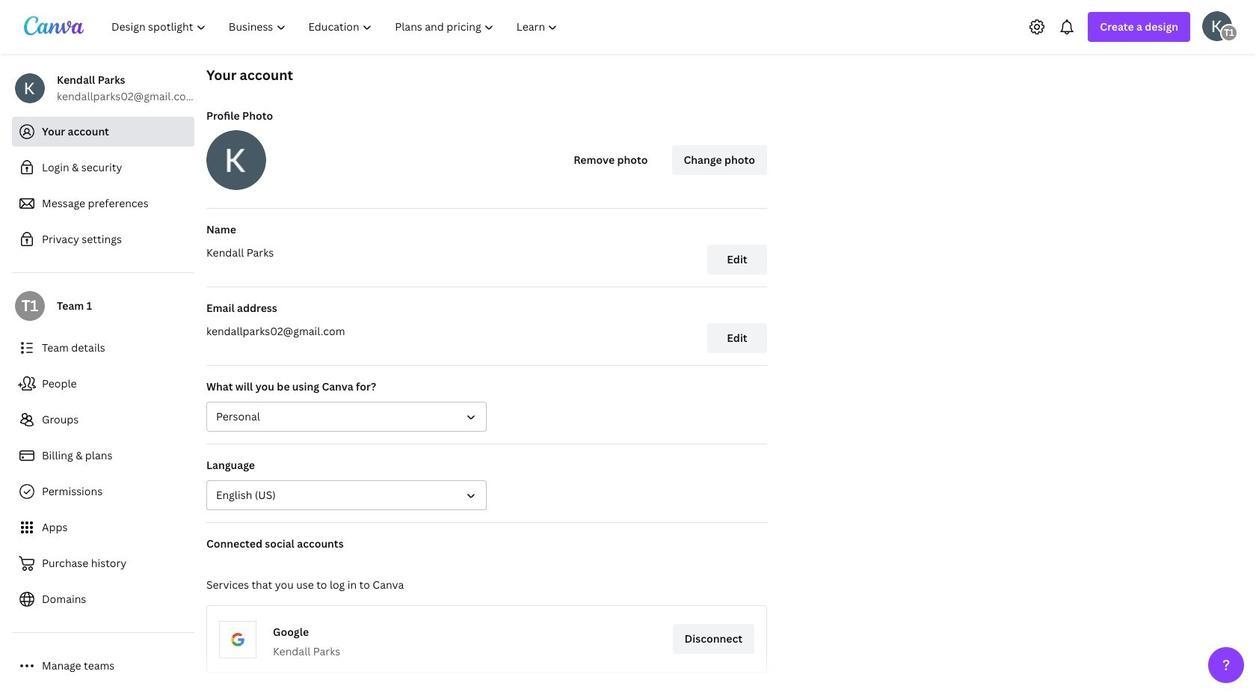 Task type: vqa. For each thing, say whether or not it's contained in the screenshot.
visual
no



Task type: describe. For each thing, give the bounding box(es) containing it.
0 horizontal spatial team 1 element
[[15, 291, 45, 321]]

top level navigation element
[[102, 12, 571, 42]]

kendall parks image
[[1203, 11, 1233, 41]]



Task type: locate. For each thing, give the bounding box(es) containing it.
team 1 element
[[1221, 24, 1239, 42], [15, 291, 45, 321]]

0 vertical spatial team 1 element
[[1221, 24, 1239, 42]]

1 vertical spatial team 1 image
[[15, 291, 45, 321]]

team 1 image for right team 1 element
[[1221, 24, 1239, 42]]

1 horizontal spatial team 1 element
[[1221, 24, 1239, 42]]

Language: English (US) button
[[206, 480, 487, 510]]

None button
[[206, 402, 487, 432]]

team 1 image for the left team 1 element
[[15, 291, 45, 321]]

team 1 image
[[1221, 24, 1239, 42], [15, 291, 45, 321]]

0 horizontal spatial team 1 image
[[15, 291, 45, 321]]

1 horizontal spatial team 1 image
[[1221, 24, 1239, 42]]

1 vertical spatial team 1 element
[[15, 291, 45, 321]]

0 vertical spatial team 1 image
[[1221, 24, 1239, 42]]



